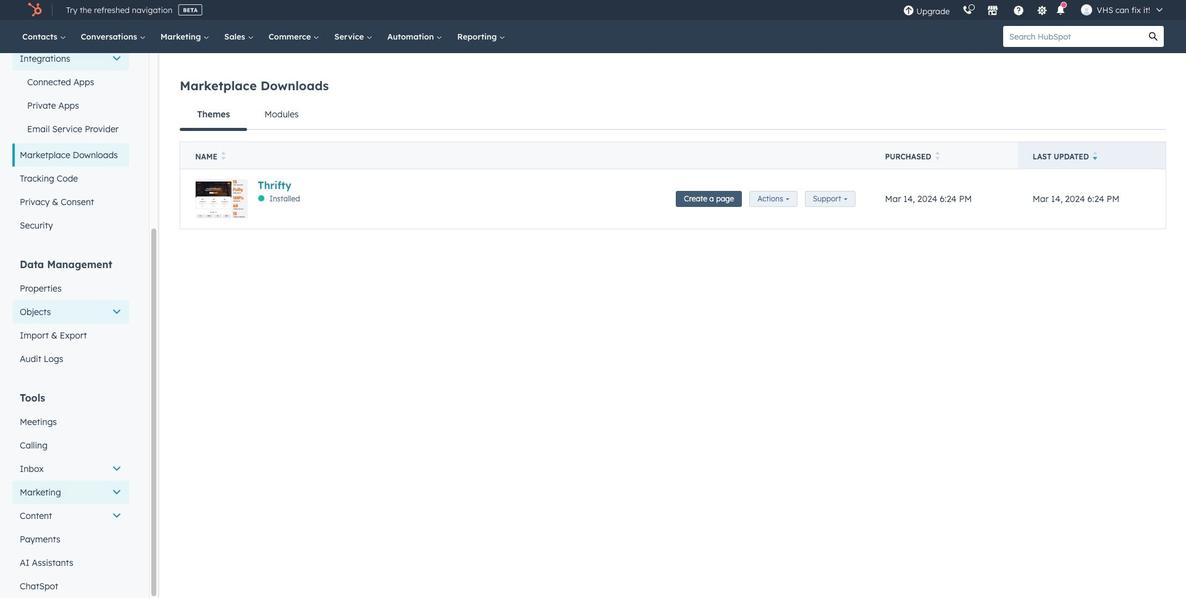 Task type: vqa. For each thing, say whether or not it's contained in the screenshot.
leftmost "Press to sort." element
yes



Task type: describe. For each thing, give the bounding box(es) containing it.
data management element
[[12, 258, 129, 371]]

tools element
[[12, 391, 129, 598]]

marketplaces image
[[987, 6, 998, 17]]

descending sort. press to sort ascending. image
[[1093, 151, 1098, 160]]

descending sort. press to sort ascending. element
[[1093, 151, 1098, 162]]

2 press to sort. element from the left
[[935, 151, 940, 162]]



Task type: locate. For each thing, give the bounding box(es) containing it.
2 press to sort. image from the left
[[935, 151, 940, 160]]

0 horizontal spatial press to sort. element
[[221, 151, 226, 162]]

press to sort. image
[[221, 151, 226, 160], [935, 151, 940, 160]]

jer mill image
[[1081, 4, 1092, 15]]

Search HubSpot search field
[[1004, 26, 1143, 47]]

1 press to sort. element from the left
[[221, 151, 226, 162]]

1 press to sort. image from the left
[[221, 151, 226, 160]]

menu
[[897, 0, 1172, 20]]

1 horizontal spatial press to sort. element
[[935, 151, 940, 162]]

0 horizontal spatial press to sort. image
[[221, 151, 226, 160]]

1 horizontal spatial press to sort. image
[[935, 151, 940, 160]]

press to sort. element
[[221, 151, 226, 162], [935, 151, 940, 162]]



